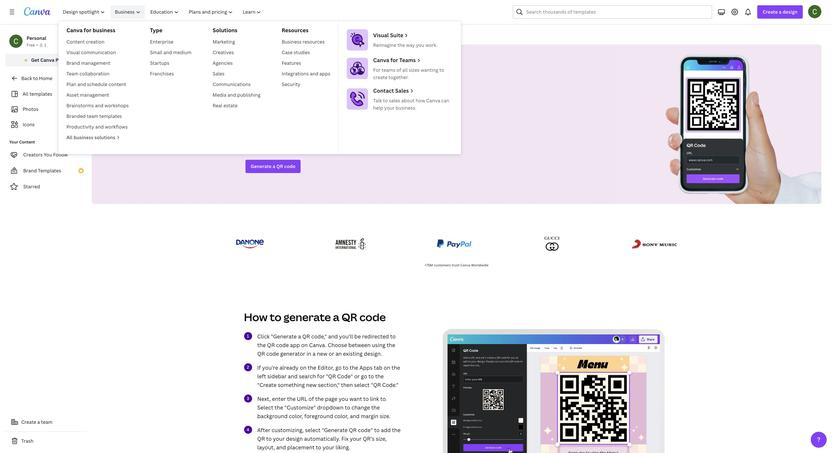 Task type: describe. For each thing, give the bounding box(es) containing it.
agencies
[[213, 60, 233, 66]]

for inside the if you're already on the editor, go to the apps tab on the left sidebar and search for "qr code" or go to the "create something new section," then select "qr code."
[[317, 373, 325, 380]]

how
[[244, 310, 268, 324]]

your down automatically.
[[323, 444, 334, 451]]

0 vertical spatial sales
[[213, 70, 225, 77]]

get canva pro button
[[5, 54, 86, 66]]

design.
[[364, 350, 382, 358]]

new inside click "generate a qr code," and you'll be redirected to the qr code app on canva. choose between using the qr code generator in a new or an existing design.
[[317, 350, 327, 358]]

visual communication
[[66, 49, 116, 55]]

qr's
[[363, 435, 375, 443]]

brainstorms
[[66, 102, 94, 109]]

click "generate a qr code," and you'll be redirected to the qr code app on canva. choose between using the qr code generator in a new or an existing design.
[[257, 333, 396, 358]]

for up the teams
[[391, 56, 398, 64]]

code left app
[[276, 342, 289, 349]]

you'll
[[339, 333, 353, 340]]

back
[[21, 75, 32, 81]]

qr down ideal
[[245, 144, 253, 151]]

to inside for teams of all sizes wanting to create together.
[[440, 67, 444, 73]]

of inside for teams of all sizes wanting to create together.
[[397, 67, 401, 73]]

free
[[27, 42, 35, 48]]

amnesty international image
[[334, 236, 367, 252]]

all
[[403, 67, 408, 73]]

plan and schedule content link
[[64, 79, 131, 90]]

content inside the business menu
[[66, 39, 85, 45]]

choose
[[328, 342, 347, 349]]

creatives link
[[210, 47, 263, 58]]

existing
[[343, 350, 363, 358]]

code up you're
[[266, 350, 279, 358]]

create for create a team
[[21, 419, 36, 425]]

work.
[[426, 42, 438, 48]]

creatives
[[213, 49, 234, 55]]

gucci image
[[542, 236, 563, 252]]

page
[[325, 395, 338, 403]]

free inside reach new clients with a free qr code from canva's qr code generator. ideal for marketing materials and business cards, create well-designed qr codes in a few clicks.
[[309, 127, 320, 134]]

canva inside talk to sales about how canva can help your business.
[[426, 97, 440, 104]]

url
[[297, 395, 307, 403]]

reach
[[245, 127, 261, 134]]

a inside dropdown button
[[779, 9, 782, 15]]

to inside talk to sales about how canva can help your business.
[[383, 97, 388, 104]]

enter
[[272, 395, 286, 403]]

templates inside branded team templates link
[[99, 113, 122, 119]]

brainstorms and workshops link
[[64, 100, 131, 111]]

the down click
[[257, 342, 266, 349]]

the left the url
[[287, 395, 296, 403]]

qr left from
[[321, 127, 329, 134]]

plan
[[66, 81, 76, 87]]

"customize"
[[285, 404, 316, 411]]

studies
[[294, 49, 310, 55]]

1 vertical spatial go
[[361, 373, 367, 380]]

your
[[9, 139, 18, 145]]

sidebar
[[268, 373, 287, 380]]

integrations and apps
[[282, 70, 330, 77]]

marketing
[[213, 39, 235, 45]]

team collaboration
[[66, 70, 110, 77]]

select inside after customizing, select "generate qr code" to add the qr to your design automatically. fix your qr's size, layout, and placement to your liking.
[[305, 427, 321, 434]]

canva's inside reach new clients with a free qr code from canva's qr code generator. ideal for marketing materials and business cards, create well-designed qr codes in a few clicks.
[[357, 127, 377, 134]]

branded team templates
[[66, 113, 122, 119]]

code left from
[[330, 127, 343, 134]]

solutions
[[213, 27, 237, 34]]

1 vertical spatial "qr
[[371, 381, 381, 389]]

to right how
[[270, 310, 282, 324]]

get
[[31, 57, 39, 63]]

automatically.
[[304, 435, 340, 443]]

agencies link
[[210, 58, 263, 68]]

code,"
[[311, 333, 327, 340]]

canva right trust
[[461, 263, 471, 267]]

team inside the business menu
[[87, 113, 98, 119]]

few
[[281, 144, 291, 151]]

case studies link
[[279, 47, 333, 58]]

business resources
[[282, 39, 325, 45]]

personal
[[27, 35, 46, 41]]

customizing,
[[272, 427, 304, 434]]

collaboration
[[80, 70, 110, 77]]

teams
[[382, 67, 396, 73]]

code down few
[[284, 163, 295, 169]]

be
[[354, 333, 361, 340]]

to down want
[[345, 404, 350, 411]]

if
[[257, 364, 261, 371]]

qr right 'home' link
[[116, 32, 122, 39]]

the up search
[[308, 364, 316, 371]]

new inside reach new clients with a free qr code from canva's qr code generator. ideal for marketing materials and business cards, create well-designed qr codes in a few clicks.
[[262, 127, 273, 134]]

create inside for teams of all sizes wanting to create together.
[[373, 74, 388, 80]]

business inside reach new clients with a free qr code from canva's qr code generator. ideal for marketing materials and business cards, create well-designed qr codes in a few clicks.
[[331, 135, 353, 143]]

for inside reach new clients with a free qr code from canva's qr code generator. ideal for marketing materials and business cards, create well-designed qr codes in a few clicks.
[[259, 135, 267, 143]]

content creation
[[66, 39, 105, 45]]

business down productivity
[[74, 134, 93, 141]]

on right tab
[[384, 364, 390, 371]]

1 horizontal spatial home
[[92, 32, 105, 39]]

or inside click "generate a qr code," and you'll be redirected to the qr code app on canva. choose between using the qr code generator in a new or an existing design.
[[329, 350, 334, 358]]

resources
[[303, 39, 325, 45]]

code up the 'well-'
[[387, 127, 400, 134]]

top level navigation element
[[58, 5, 461, 154]]

section,"
[[318, 381, 340, 389]]

for
[[373, 67, 381, 73]]

foreground
[[304, 413, 333, 420]]

already
[[280, 364, 299, 371]]

to up code"
[[343, 364, 348, 371]]

all templates link
[[9, 88, 82, 100]]

on up search
[[300, 364, 307, 371]]

well-
[[389, 135, 401, 143]]

for up content creation
[[84, 27, 91, 34]]

your right fix
[[350, 435, 362, 443]]

pro
[[55, 57, 63, 63]]

and left apps at the left top
[[310, 70, 318, 77]]

0 horizontal spatial content
[[19, 139, 35, 145]]

real estate
[[213, 102, 238, 109]]

can
[[441, 97, 449, 104]]

enterprise
[[150, 39, 173, 45]]

business menu
[[58, 21, 461, 154]]

creators
[[23, 152, 43, 158]]

margin
[[361, 413, 379, 420]]

all for all templates
[[23, 91, 28, 97]]

and right plan
[[77, 81, 86, 87]]

for teams of all sizes wanting to create together.
[[373, 67, 444, 80]]

business up content creation link
[[93, 27, 115, 34]]

design inside after customizing, select "generate qr code" to add the qr to your design automatically. fix your qr's size, layout, and placement to your liking.
[[286, 435, 303, 443]]

sizes
[[409, 67, 420, 73]]

to left link
[[363, 395, 369, 403]]

and inside after customizing, select "generate qr code" to add the qr to your design automatically. fix your qr's size, layout, and placement to your liking.
[[276, 444, 286, 451]]

visual suite
[[373, 32, 404, 39]]

+75m customers trust canva worldwide
[[425, 263, 489, 267]]

trusted by element
[[227, 232, 687, 256]]

starred
[[23, 183, 40, 190]]

the right tab
[[392, 364, 400, 371]]

small and medium link
[[147, 47, 194, 58]]

qr inside the canva's free and easy qr code generator
[[245, 96, 269, 118]]

code."
[[382, 381, 399, 389]]

app
[[290, 342, 300, 349]]

1
[[44, 42, 46, 48]]

plan and schedule content
[[66, 81, 126, 87]]

features
[[282, 60, 301, 66]]

follow
[[53, 152, 68, 158]]

integrations
[[282, 70, 309, 77]]

canva's inside the canva's free and easy qr code generator
[[245, 75, 306, 97]]

to inside back to home link
[[33, 75, 38, 81]]

to down apps
[[369, 373, 374, 380]]

and inside the canva's free and easy qr code generator
[[346, 75, 376, 97]]

qr left code" at bottom
[[349, 427, 357, 434]]

add
[[381, 427, 391, 434]]

and down branded team templates link
[[95, 124, 104, 130]]

your content
[[9, 139, 35, 145]]

and inside click "generate a qr code," and you'll be redirected to the qr code app on canva. choose between using the qr code generator in a new or an existing design.
[[328, 333, 338, 340]]

teams
[[400, 56, 416, 64]]

to inside click "generate a qr code," and you'll be redirected to the qr code app on canva. choose between using the qr code generator in a new or an existing design.
[[390, 333, 396, 340]]

qr right the generate
[[276, 163, 283, 169]]

canva up content creation
[[66, 27, 83, 34]]

the down enter
[[275, 404, 283, 411]]

a inside button
[[37, 419, 40, 425]]

the inside menu
[[398, 42, 405, 48]]

creators you follow
[[23, 152, 68, 158]]

ideal
[[245, 135, 258, 143]]

sales link
[[210, 68, 263, 79]]

business for business resources
[[282, 39, 302, 45]]

if you're already on the editor, go to the apps tab on the left sidebar and search for "qr code" or go to the "create something new section," then select "qr code."
[[257, 364, 400, 389]]

free inside the canva's free and easy qr code generator
[[309, 75, 343, 97]]

business button
[[111, 5, 145, 19]]



Task type: vqa. For each thing, say whether or not it's contained in the screenshot.
publish:
no



Task type: locate. For each thing, give the bounding box(es) containing it.
qr up if
[[257, 350, 265, 358]]

brand inside 'link'
[[66, 60, 80, 66]]

canva left pro
[[40, 57, 54, 63]]

0 vertical spatial business
[[115, 9, 135, 15]]

0 horizontal spatial go
[[336, 364, 342, 371]]

1 horizontal spatial canva's
[[357, 127, 377, 134]]

design up placement
[[286, 435, 303, 443]]

of left all
[[397, 67, 401, 73]]

1 color, from the left
[[289, 413, 303, 420]]

and inside reach new clients with a free qr code from canva's qr code generator. ideal for marketing materials and business cards, create well-designed qr codes in a few clicks.
[[320, 135, 330, 143]]

1 vertical spatial generator
[[318, 96, 401, 118]]

free •
[[27, 42, 38, 48]]

create
[[763, 9, 778, 15], [21, 419, 36, 425]]

0 vertical spatial brand
[[66, 60, 80, 66]]

you right the "way"
[[416, 42, 425, 48]]

to
[[440, 67, 444, 73], [33, 75, 38, 81], [383, 97, 388, 104], [270, 310, 282, 324], [390, 333, 396, 340], [343, 364, 348, 371], [369, 373, 374, 380], [363, 395, 369, 403], [345, 404, 350, 411], [374, 427, 380, 434], [266, 435, 272, 443], [316, 444, 321, 451]]

1 horizontal spatial or
[[354, 373, 360, 380]]

integrations and apps link
[[279, 68, 333, 79]]

to right back
[[33, 75, 38, 81]]

asset
[[66, 92, 79, 98]]

0 vertical spatial all
[[23, 91, 28, 97]]

"generate up fix
[[322, 427, 348, 434]]

asset management link
[[64, 90, 131, 100]]

"create
[[257, 381, 277, 389]]

go down apps
[[361, 373, 367, 380]]

brand for brand management
[[66, 60, 80, 66]]

•
[[36, 42, 38, 48]]

paypal image
[[436, 236, 474, 252]]

1 vertical spatial create
[[21, 419, 36, 425]]

1 horizontal spatial color,
[[334, 413, 349, 420]]

1 vertical spatial management
[[80, 92, 109, 98]]

clicks.
[[292, 144, 307, 151]]

0 vertical spatial you
[[416, 42, 425, 48]]

1 horizontal spatial "generate
[[322, 427, 348, 434]]

0 vertical spatial visual
[[373, 32, 389, 39]]

canva's up cards,
[[357, 127, 377, 134]]

or right code"
[[354, 373, 360, 380]]

0 horizontal spatial design
[[286, 435, 303, 443]]

business for business
[[115, 9, 135, 15]]

change
[[352, 404, 370, 411]]

1 vertical spatial design
[[286, 435, 303, 443]]

size.
[[380, 413, 391, 420]]

you inside the business menu
[[416, 42, 425, 48]]

select inside the if you're already on the editor, go to the apps tab on the left sidebar and search for "qr code" or go to the "create something new section," then select "qr code."
[[354, 381, 370, 389]]

0 vertical spatial or
[[329, 350, 334, 358]]

medium
[[173, 49, 192, 55]]

for up codes
[[259, 135, 267, 143]]

qr down click
[[267, 342, 275, 349]]

1 horizontal spatial business
[[282, 39, 302, 45]]

visual for visual communication
[[66, 49, 80, 55]]

and down the change
[[350, 413, 360, 420]]

designed
[[401, 135, 425, 143]]

apps
[[320, 70, 330, 77]]

home link
[[92, 32, 105, 39]]

0 vertical spatial home
[[92, 32, 105, 39]]

or inside the if you're already on the editor, go to the apps tab on the left sidebar and search for "qr code" or go to the "create something new section," then select "qr code."
[[354, 373, 360, 380]]

"generate inside click "generate a qr code," and you'll be redirected to the qr code app on canva. choose between using the qr code generator in a new or an existing design.
[[271, 333, 297, 340]]

brand for brand templates
[[23, 167, 37, 174]]

click
[[257, 333, 270, 340]]

0 horizontal spatial or
[[329, 350, 334, 358]]

schedule
[[87, 81, 107, 87]]

1 horizontal spatial design
[[783, 9, 798, 15]]

how to generate a qr code image
[[427, 329, 680, 453]]

sales up about
[[395, 87, 409, 94]]

brand templates
[[23, 167, 61, 174]]

sales down agencies
[[213, 70, 225, 77]]

sales
[[389, 97, 400, 104]]

branded
[[66, 113, 86, 119]]

visual up reimagine
[[373, 32, 389, 39]]

0 horizontal spatial visual
[[66, 49, 80, 55]]

team
[[66, 70, 78, 77]]

templates
[[30, 91, 52, 97], [99, 113, 122, 119]]

1 vertical spatial you
[[339, 395, 348, 403]]

to down automatically.
[[316, 444, 321, 451]]

1 horizontal spatial content
[[66, 39, 85, 45]]

of inside next, enter the url of the page you want to link to. select the "customize" dropdown to change the background color, foreground color, and margin size.
[[309, 395, 314, 403]]

reimagine the way you work.
[[373, 42, 438, 48]]

after customizing, select "generate qr code" to add the qr to your design automatically. fix your qr's size, layout, and placement to your liking.
[[257, 427, 401, 451]]

create a team
[[21, 419, 52, 425]]

1 vertical spatial brand
[[23, 167, 37, 174]]

0 horizontal spatial of
[[309, 395, 314, 403]]

0 horizontal spatial generator
[[136, 32, 159, 39]]

0 vertical spatial select
[[354, 381, 370, 389]]

creation
[[86, 39, 105, 45]]

code down security
[[272, 96, 314, 118]]

brand up starred
[[23, 167, 37, 174]]

canva's down features
[[245, 75, 306, 97]]

1 horizontal spatial all
[[66, 134, 72, 141]]

communications
[[213, 81, 251, 87]]

resources
[[282, 27, 309, 34]]

case
[[282, 49, 293, 55]]

and down "asset management" 'link'
[[95, 102, 103, 109]]

qr
[[116, 32, 122, 39], [245, 96, 269, 118], [321, 127, 329, 134], [378, 127, 386, 134], [245, 144, 253, 151], [276, 163, 283, 169], [342, 310, 357, 324], [302, 333, 310, 340], [267, 342, 275, 349], [257, 350, 265, 358], [349, 427, 357, 434], [257, 435, 265, 443]]

1 horizontal spatial select
[[354, 381, 370, 389]]

templates up workflows
[[99, 113, 122, 119]]

your inside talk to sales about how canva can help your business.
[[384, 105, 395, 111]]

"qr
[[326, 373, 336, 380], [371, 381, 381, 389]]

the right using
[[387, 342, 395, 349]]

0 horizontal spatial you
[[339, 395, 348, 403]]

generator up from
[[318, 96, 401, 118]]

and up talk
[[346, 75, 376, 97]]

1 horizontal spatial team
[[87, 113, 98, 119]]

contact sales
[[373, 87, 409, 94]]

your down the "sales"
[[384, 105, 395, 111]]

1 horizontal spatial of
[[397, 67, 401, 73]]

all inside all templates link
[[23, 91, 28, 97]]

franchises
[[150, 70, 174, 77]]

2 free from the top
[[309, 127, 320, 134]]

and right the layout,
[[276, 444, 286, 451]]

code up "redirected"
[[360, 310, 386, 324]]

content right your
[[19, 139, 35, 145]]

generate a qr code link
[[245, 160, 301, 173]]

0 horizontal spatial code
[[124, 32, 135, 39]]

to right talk
[[383, 97, 388, 104]]

all for all business solutions
[[66, 134, 72, 141]]

0 vertical spatial in
[[271, 144, 276, 151]]

you
[[44, 152, 52, 158]]

1 vertical spatial code
[[272, 96, 314, 118]]

0 vertical spatial team
[[87, 113, 98, 119]]

starred link
[[5, 180, 86, 193]]

media and publishing
[[213, 92, 261, 98]]

1 horizontal spatial in
[[307, 350, 311, 358]]

editor,
[[318, 364, 334, 371]]

real estate link
[[210, 100, 263, 111]]

0 horizontal spatial select
[[305, 427, 321, 434]]

in down canva.
[[307, 350, 311, 358]]

canva's free and easy qr code generator
[[245, 75, 417, 118]]

0 horizontal spatial business
[[115, 9, 135, 15]]

creators you follow link
[[5, 148, 86, 161]]

0 horizontal spatial sales
[[213, 70, 225, 77]]

2 vertical spatial new
[[306, 381, 317, 389]]

0 vertical spatial management
[[81, 60, 110, 66]]

you inside next, enter the url of the page you want to link to. select the "customize" dropdown to change the background color, foreground color, and margin size.
[[339, 395, 348, 403]]

templates inside all templates link
[[30, 91, 52, 97]]

the left "page"
[[315, 395, 324, 403]]

something
[[278, 381, 305, 389]]

small
[[150, 49, 162, 55]]

code inside the canva's free and easy qr code generator
[[272, 96, 314, 118]]

1 vertical spatial "generate
[[322, 427, 348, 434]]

brand up team in the top of the page
[[66, 60, 80, 66]]

"qr up section,"
[[326, 373, 336, 380]]

1 vertical spatial visual
[[66, 49, 80, 55]]

all down back
[[23, 91, 28, 97]]

1 horizontal spatial generator
[[318, 96, 401, 118]]

marketing link
[[210, 37, 263, 47]]

1 horizontal spatial code
[[272, 96, 314, 118]]

and down enterprise link on the left of page
[[164, 49, 172, 55]]

visual for visual suite
[[373, 32, 389, 39]]

and down the communications
[[228, 92, 236, 98]]

design
[[783, 9, 798, 15], [286, 435, 303, 443]]

small and medium
[[150, 49, 192, 55]]

0 horizontal spatial create
[[21, 419, 36, 425]]

select right then
[[354, 381, 370, 389]]

communication
[[81, 49, 116, 55]]

team up productivity and workflows
[[87, 113, 98, 119]]

1 vertical spatial templates
[[99, 113, 122, 119]]

an
[[336, 350, 342, 358]]

0 vertical spatial content
[[66, 39, 85, 45]]

1 horizontal spatial visual
[[373, 32, 389, 39]]

1 horizontal spatial you
[[416, 42, 425, 48]]

all inside all business solutions link
[[66, 134, 72, 141]]

1 vertical spatial team
[[41, 419, 52, 425]]

and up something
[[288, 373, 298, 380]]

you right "page"
[[339, 395, 348, 403]]

0 horizontal spatial templates
[[30, 91, 52, 97]]

on inside click "generate a qr code," and you'll be redirected to the qr code app on canva. choose between using the qr code generator in a new or an existing design.
[[301, 342, 308, 349]]

security
[[282, 81, 300, 87]]

publishing
[[237, 92, 261, 98]]

preview of qr code generator tool image
[[609, 45, 822, 204]]

1 horizontal spatial sales
[[395, 87, 409, 94]]

fix
[[342, 435, 349, 443]]

all business solutions
[[66, 134, 115, 141]]

design left "christina overa" image on the right of the page
[[783, 9, 798, 15]]

color,
[[289, 413, 303, 420], [334, 413, 349, 420]]

media
[[213, 92, 226, 98]]

1 vertical spatial or
[[354, 373, 360, 380]]

new down canva.
[[317, 350, 327, 358]]

business
[[115, 9, 135, 15], [282, 39, 302, 45]]

1 vertical spatial home
[[39, 75, 52, 81]]

and up choose at the left bottom
[[328, 333, 338, 340]]

0 vertical spatial canva's
[[245, 75, 306, 97]]

get canva pro
[[31, 57, 63, 63]]

qr down "help"
[[378, 127, 386, 134]]

management for asset management
[[80, 92, 109, 98]]

in inside click "generate a qr code," and you'll be redirected to the qr code app on canva. choose between using the qr code generator in a new or an existing design.
[[307, 350, 311, 358]]

all down productivity
[[66, 134, 72, 141]]

christina overa image
[[808, 5, 822, 18]]

create left the 'well-'
[[371, 135, 388, 143]]

0 horizontal spatial all
[[23, 91, 28, 97]]

qr up reach
[[245, 96, 269, 118]]

the inside after customizing, select "generate qr code" to add the qr to your design automatically. fix your qr's size, layout, and placement to your liking.
[[392, 427, 401, 434]]

0 horizontal spatial home
[[39, 75, 52, 81]]

features link
[[279, 58, 333, 68]]

0 vertical spatial templates
[[30, 91, 52, 97]]

business inside business resources link
[[282, 39, 302, 45]]

1 free from the top
[[309, 75, 343, 97]]

the down tab
[[375, 373, 384, 380]]

canva up for
[[373, 56, 389, 64]]

team inside button
[[41, 419, 52, 425]]

1 horizontal spatial create
[[763, 9, 778, 15]]

1 vertical spatial of
[[309, 395, 314, 403]]

customers
[[434, 263, 451, 267]]

business up case studies
[[282, 39, 302, 45]]

go up code"
[[336, 364, 342, 371]]

reimagine
[[373, 42, 396, 48]]

code down business popup button
[[124, 32, 135, 39]]

1 vertical spatial select
[[305, 427, 321, 434]]

trash link
[[5, 435, 86, 448]]

0 vertical spatial create
[[763, 9, 778, 15]]

design inside dropdown button
[[783, 9, 798, 15]]

team up trash link at the bottom left of the page
[[41, 419, 52, 425]]

franchises link
[[147, 68, 194, 79]]

0 vertical spatial new
[[262, 127, 273, 134]]

"generate up app
[[271, 333, 297, 340]]

1 horizontal spatial "qr
[[371, 381, 381, 389]]

1 vertical spatial canva's
[[357, 127, 377, 134]]

1 vertical spatial content
[[19, 139, 35, 145]]

create for create a design
[[763, 9, 778, 15]]

new right reach
[[262, 127, 273, 134]]

between
[[348, 342, 371, 349]]

code"
[[358, 427, 373, 434]]

0 vertical spatial "qr
[[326, 373, 336, 380]]

1 vertical spatial new
[[317, 350, 327, 358]]

0 horizontal spatial team
[[41, 419, 52, 425]]

0 horizontal spatial brand
[[23, 167, 37, 174]]

color, down "customize"
[[289, 413, 303, 420]]

0 vertical spatial free
[[309, 75, 343, 97]]

on right app
[[301, 342, 308, 349]]

create inside button
[[21, 419, 36, 425]]

create inside dropdown button
[[763, 9, 778, 15]]

asset management
[[66, 92, 109, 98]]

management down the plan and schedule content
[[80, 92, 109, 98]]

create a design button
[[758, 5, 803, 19]]

to right wanting
[[440, 67, 444, 73]]

management for brand management
[[81, 60, 110, 66]]

business down from
[[331, 135, 353, 143]]

"generate inside after customizing, select "generate qr code" to add the qr to your design automatically. fix your qr's size, layout, and placement to your liking.
[[322, 427, 348, 434]]

1 vertical spatial business
[[282, 39, 302, 45]]

canva for teams
[[373, 56, 416, 64]]

None search field
[[513, 5, 713, 19]]

the left apps
[[350, 364, 358, 371]]

all
[[23, 91, 28, 97], [66, 134, 72, 141]]

to up the layout,
[[266, 435, 272, 443]]

"qr up link
[[371, 381, 381, 389]]

to left add
[[374, 427, 380, 434]]

in
[[271, 144, 276, 151], [307, 350, 311, 358]]

generate
[[284, 310, 331, 324]]

0 horizontal spatial color,
[[289, 413, 303, 420]]

0 horizontal spatial in
[[271, 144, 276, 151]]

qr left 'code,"'
[[302, 333, 310, 340]]

for down editor,
[[317, 373, 325, 380]]

generator inside the canva's free and easy qr code generator
[[318, 96, 401, 118]]

0 vertical spatial of
[[397, 67, 401, 73]]

danone image
[[235, 236, 265, 252]]

or left 'an'
[[329, 350, 334, 358]]

with
[[293, 127, 304, 134]]

apps
[[360, 364, 373, 371]]

1 vertical spatial free
[[309, 127, 320, 134]]

1 horizontal spatial brand
[[66, 60, 80, 66]]

0 vertical spatial go
[[336, 364, 342, 371]]

"generate
[[271, 333, 297, 340], [322, 427, 348, 434]]

and
[[164, 49, 172, 55], [310, 70, 318, 77], [346, 75, 376, 97], [77, 81, 86, 87], [228, 92, 236, 98], [95, 102, 103, 109], [95, 124, 104, 130], [320, 135, 330, 143], [328, 333, 338, 340], [288, 373, 298, 380], [350, 413, 360, 420], [276, 444, 286, 451]]

in right codes
[[271, 144, 276, 151]]

and inside the if you're already on the editor, go to the apps tab on the left sidebar and search for "qr code" or go to the "create something new section," then select "qr code."
[[288, 373, 298, 380]]

0 horizontal spatial "qr
[[326, 373, 336, 380]]

1 vertical spatial all
[[66, 134, 72, 141]]

create down for
[[373, 74, 388, 80]]

the down link
[[371, 404, 380, 411]]

0 horizontal spatial canva's
[[245, 75, 306, 97]]

0 vertical spatial create
[[373, 74, 388, 80]]

visual communication link
[[64, 47, 131, 58]]

select
[[354, 381, 370, 389], [305, 427, 321, 434]]

your down customizing,
[[273, 435, 285, 443]]

business up qr code generator
[[115, 9, 135, 15]]

1 vertical spatial sales
[[395, 87, 409, 94]]

and inside next, enter the url of the page you want to link to. select the "customize" dropdown to change the background color, foreground color, and margin size.
[[350, 413, 360, 420]]

create inside reach new clients with a free qr code from canva's qr code generator. ideal for marketing materials and business cards, create well-designed qr codes in a few clicks.
[[371, 135, 388, 143]]

canva inside button
[[40, 57, 54, 63]]

sony music image
[[631, 236, 679, 252]]

in inside reach new clients with a free qr code from canva's qr code generator. ideal for marketing materials and business cards, create well-designed qr codes in a few clicks.
[[271, 144, 276, 151]]

2 color, from the left
[[334, 413, 349, 420]]

1 horizontal spatial templates
[[99, 113, 122, 119]]

0 horizontal spatial "generate
[[271, 333, 297, 340]]

business resources link
[[279, 37, 333, 47]]

1 horizontal spatial go
[[361, 373, 367, 380]]

new inside the if you're already on the editor, go to the apps tab on the left sidebar and search for "qr code" or go to the "create something new section," then select "qr code."
[[306, 381, 317, 389]]

0 vertical spatial generator
[[136, 32, 159, 39]]

the left the "way"
[[398, 42, 405, 48]]

0 vertical spatial design
[[783, 9, 798, 15]]

real
[[213, 102, 222, 109]]

qr up you'll
[[342, 310, 357, 324]]

Search search field
[[526, 6, 708, 18]]

qr down after
[[257, 435, 265, 443]]

for
[[84, 27, 91, 34], [391, 56, 398, 64], [259, 135, 267, 143], [317, 373, 325, 380]]

1 vertical spatial in
[[307, 350, 311, 358]]

business inside business popup button
[[115, 9, 135, 15]]

0 vertical spatial code
[[124, 32, 135, 39]]

1 vertical spatial create
[[371, 135, 388, 143]]

0 vertical spatial "generate
[[271, 333, 297, 340]]

the
[[398, 42, 405, 48], [257, 342, 266, 349], [387, 342, 395, 349], [308, 364, 316, 371], [350, 364, 358, 371], [392, 364, 400, 371], [375, 373, 384, 380], [287, 395, 296, 403], [315, 395, 324, 403], [275, 404, 283, 411], [371, 404, 380, 411], [392, 427, 401, 434]]



